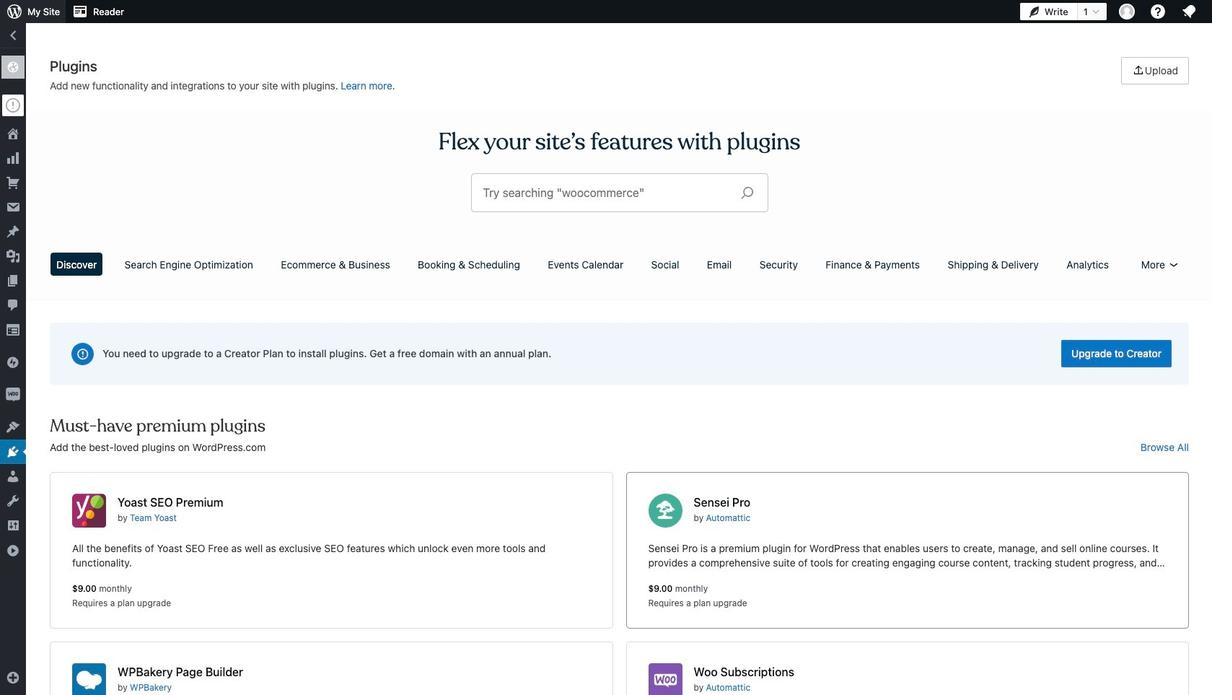 Task type: locate. For each thing, give the bounding box(es) containing it.
Search search field
[[483, 174, 730, 212]]

0 vertical spatial img image
[[6, 355, 20, 370]]

open search image
[[730, 183, 766, 203]]

None search field
[[472, 174, 768, 212]]

help image
[[1150, 3, 1167, 20]]

plugin icon image
[[72, 494, 106, 528], [649, 494, 683, 528], [72, 663, 106, 695], [649, 663, 683, 695]]

manage your notifications image
[[1181, 3, 1198, 20]]

main content
[[45, 57, 1195, 695]]

1 vertical spatial img image
[[6, 388, 20, 402]]

my profile image
[[1120, 4, 1136, 19]]

img image
[[6, 355, 20, 370], [6, 388, 20, 402]]



Task type: vqa. For each thing, say whether or not it's contained in the screenshot.
Highest hourly views 0 image
no



Task type: describe. For each thing, give the bounding box(es) containing it.
1 img image from the top
[[6, 355, 20, 370]]

2 img image from the top
[[6, 388, 20, 402]]



